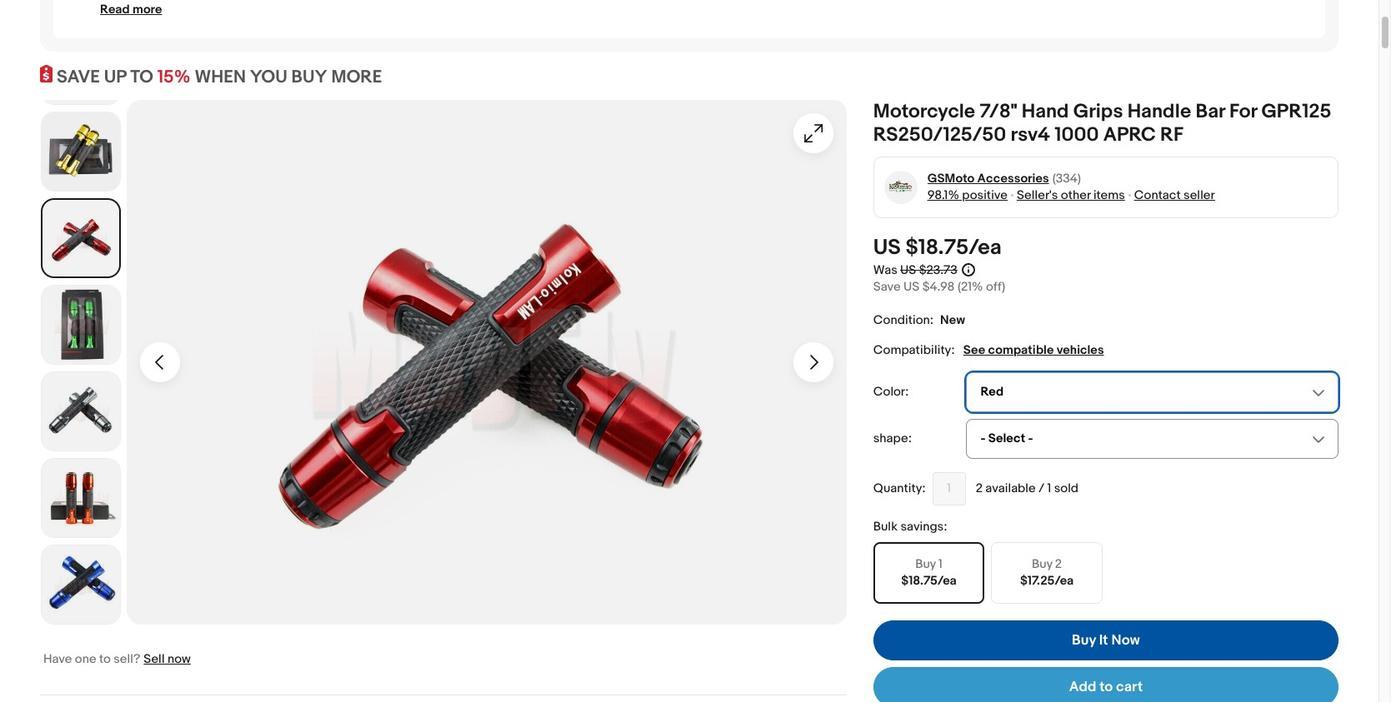 Task type: locate. For each thing, give the bounding box(es) containing it.
gpr125
[[1262, 100, 1332, 123]]

us down was us $23.73
[[904, 279, 920, 295]]

motorcycle 7/8" hand grips handle bar for gpr125 rs250/125/50 rsv4 1000 aprc rf - picture 13 of 17 image
[[127, 100, 848, 625]]

items
[[1094, 187, 1125, 203]]

7/8"
[[980, 100, 1018, 123]]

1 inside buy 1 $18.75/ea
[[939, 557, 943, 572]]

us
[[874, 235, 901, 261], [901, 262, 917, 278], [904, 279, 920, 295]]

rs250/125/50
[[874, 123, 1007, 146]]

2
[[976, 481, 983, 497], [1055, 557, 1062, 572]]

vehicles
[[1057, 342, 1104, 358]]

seller's other items
[[1017, 187, 1125, 203]]

1 horizontal spatial to
[[1100, 679, 1113, 696]]

buy left it
[[1072, 633, 1096, 649]]

new
[[941, 312, 965, 328]]

gsmoto accessories image
[[884, 170, 918, 204]]

shape
[[874, 431, 909, 447]]

1 vertical spatial us
[[901, 262, 917, 278]]

savings:
[[901, 519, 948, 535]]

us right was at the right
[[901, 262, 917, 278]]

save us $4.98 (21% off)
[[874, 279, 1006, 295]]

positive
[[962, 187, 1008, 203]]

$18.75/ea down savings:
[[902, 573, 957, 589]]

compatible
[[989, 342, 1054, 358]]

read more button
[[100, 2, 162, 18]]

us up was at the right
[[874, 235, 901, 261]]

$18.75/ea up $23.73
[[906, 235, 1002, 261]]

now
[[1112, 633, 1140, 649]]

sell
[[144, 652, 165, 668]]

0 vertical spatial 2
[[976, 481, 983, 497]]

2 right quantity: text box
[[976, 481, 983, 497]]

1
[[1048, 481, 1052, 497], [939, 557, 943, 572]]

1 right /
[[1048, 481, 1052, 497]]

color
[[874, 384, 906, 400]]

to left cart at the right
[[1100, 679, 1113, 696]]

to
[[130, 67, 153, 88]]

0 horizontal spatial 2
[[976, 481, 983, 497]]

to
[[99, 652, 111, 668], [1100, 679, 1113, 696]]

add
[[1069, 679, 1097, 696]]

gsmoto accessories (334)
[[928, 171, 1081, 186]]

picture 15 of 17 image
[[42, 372, 120, 451]]

bar
[[1196, 100, 1225, 123]]

(21%
[[958, 279, 984, 295]]

buy inside buy 1 $18.75/ea
[[916, 557, 936, 572]]

picture 17 of 17 image
[[42, 546, 120, 624]]

off)
[[986, 279, 1006, 295]]

buy 2 $17.25/ea
[[1021, 557, 1074, 589]]

buy up $17.25/ea
[[1032, 557, 1053, 572]]

0 horizontal spatial 1
[[939, 557, 943, 572]]

add to cart link
[[874, 668, 1339, 703]]

motorcycle
[[874, 100, 976, 123]]

rf
[[1161, 123, 1184, 146]]

0 horizontal spatial to
[[99, 652, 111, 668]]

picture 16 of 17 image
[[42, 459, 120, 537]]

2 up $17.25/ea
[[1055, 557, 1062, 572]]

for
[[1230, 100, 1258, 123]]

cart
[[1116, 679, 1143, 696]]

1 vertical spatial $18.75/ea
[[902, 573, 957, 589]]

it
[[1100, 633, 1109, 649]]

us for was
[[901, 262, 917, 278]]

more
[[133, 2, 162, 18]]

motorcycle 7/8" hand grips handle bar for gpr125 rs250/125/50 rsv4 1000 aprc rf
[[874, 100, 1332, 146]]

0 horizontal spatial buy
[[916, 557, 936, 572]]

when
[[195, 67, 246, 88]]

0 vertical spatial us
[[874, 235, 901, 261]]

seller's
[[1017, 187, 1058, 203]]

1 down savings:
[[939, 557, 943, 572]]

Quantity: text field
[[933, 472, 966, 506]]

sold
[[1055, 481, 1079, 497]]

1 vertical spatial 1
[[939, 557, 943, 572]]

to right one
[[99, 652, 111, 668]]

us for save
[[904, 279, 920, 295]]

picture 12 of 17 image
[[42, 112, 120, 191]]

gsmoto
[[928, 171, 975, 186]]

1 horizontal spatial buy
[[1032, 557, 1053, 572]]

was us $23.73
[[874, 262, 958, 278]]

1 horizontal spatial 2
[[1055, 557, 1062, 572]]

rsv4
[[1011, 123, 1051, 146]]

2 inside buy 2 $17.25/ea
[[1055, 557, 1062, 572]]

more
[[331, 67, 382, 88]]

0 vertical spatial 1
[[1048, 481, 1052, 497]]

buy inside buy 2 $17.25/ea
[[1032, 557, 1053, 572]]

buy inside 'link'
[[1072, 633, 1096, 649]]

$4.98
[[923, 279, 955, 295]]

buy
[[916, 557, 936, 572], [1032, 557, 1053, 572], [1072, 633, 1096, 649]]

0 vertical spatial $18.75/ea
[[906, 235, 1002, 261]]

other
[[1061, 187, 1091, 203]]

seller's other items link
[[1017, 187, 1125, 203]]

condition: new
[[874, 312, 965, 328]]

gsmoto accessories link
[[928, 171, 1049, 187]]

buy 1 $18.75/ea
[[902, 557, 957, 589]]

2 vertical spatial us
[[904, 279, 920, 295]]

1 horizontal spatial 1
[[1048, 481, 1052, 497]]

buy for it
[[1072, 633, 1096, 649]]

accessories
[[978, 171, 1049, 186]]

see compatible vehicles
[[964, 342, 1104, 358]]

us $18.75/ea
[[874, 235, 1002, 261]]

up
[[104, 67, 126, 88]]

buy it now link
[[874, 621, 1339, 661]]

2 horizontal spatial buy
[[1072, 633, 1096, 649]]

$18.75/ea
[[906, 235, 1002, 261], [902, 573, 957, 589]]

1 vertical spatial 2
[[1055, 557, 1062, 572]]

buy down savings:
[[916, 557, 936, 572]]



Task type: describe. For each thing, give the bounding box(es) containing it.
98.1% positive
[[928, 187, 1008, 203]]

1000
[[1055, 123, 1099, 146]]

available
[[986, 481, 1036, 497]]

aprc
[[1104, 123, 1156, 146]]

contact
[[1135, 187, 1181, 203]]

quantity:
[[874, 481, 926, 497]]

picture 13 of 17 image
[[43, 200, 119, 276]]

seller
[[1184, 187, 1215, 203]]

hand
[[1022, 100, 1069, 123]]

compatibility:
[[874, 342, 955, 358]]

buy for 1
[[916, 557, 936, 572]]

have one to sell? sell now
[[43, 652, 191, 668]]

condition:
[[874, 312, 934, 328]]

buy
[[292, 67, 327, 88]]

$17.25/ea
[[1021, 573, 1074, 589]]

one
[[75, 652, 96, 668]]

/
[[1039, 481, 1045, 497]]

save up to 15% when you buy more
[[57, 67, 382, 88]]

sell now link
[[144, 652, 191, 668]]

(334)
[[1053, 171, 1081, 186]]

picture 14 of 17 image
[[42, 286, 120, 364]]

you
[[250, 67, 288, 88]]

15%
[[157, 67, 191, 88]]

1 vertical spatial to
[[1100, 679, 1113, 696]]

see
[[964, 342, 986, 358]]

now
[[168, 652, 191, 668]]

sell?
[[114, 652, 140, 668]]

save
[[874, 279, 901, 295]]

have
[[43, 652, 72, 668]]

bulk
[[874, 519, 898, 535]]

add to cart
[[1069, 679, 1143, 696]]

buy for 2
[[1032, 557, 1053, 572]]

contact seller
[[1135, 187, 1215, 203]]

grips
[[1074, 100, 1123, 123]]

see compatible vehicles link
[[964, 342, 1104, 358]]

handle
[[1128, 100, 1192, 123]]

$23.73
[[919, 262, 958, 278]]

bulk savings:
[[874, 519, 948, 535]]

read
[[100, 2, 130, 18]]

98.1% positive link
[[928, 187, 1008, 203]]

0 vertical spatial to
[[99, 652, 111, 668]]

was
[[874, 262, 898, 278]]

98.1%
[[928, 187, 960, 203]]

save
[[57, 67, 100, 88]]

buy it now
[[1072, 633, 1140, 649]]

contact seller link
[[1135, 187, 1215, 203]]

read more
[[100, 2, 162, 18]]

2 available / 1 sold
[[976, 481, 1079, 497]]



Task type: vqa. For each thing, say whether or not it's contained in the screenshot.
ELECTRONICS link
no



